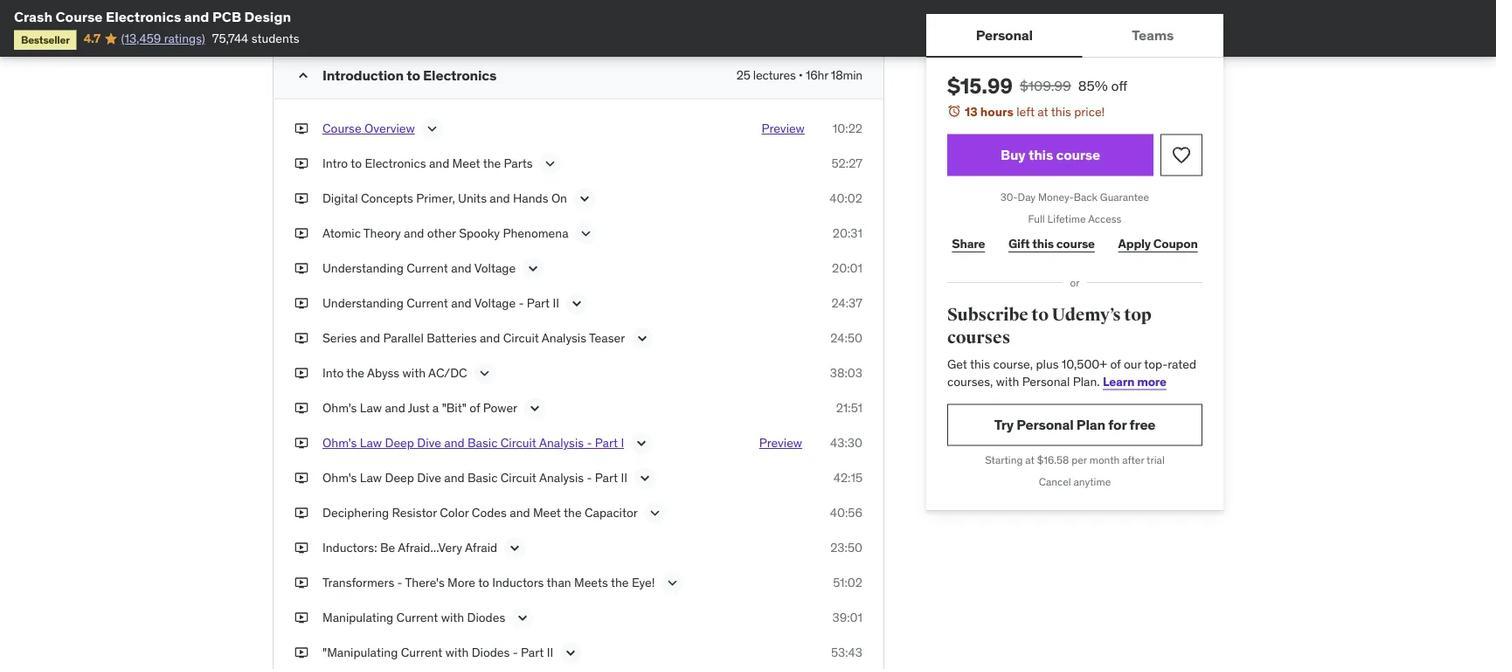 Task type: locate. For each thing, give the bounding box(es) containing it.
1 horizontal spatial meet
[[533, 505, 561, 521]]

abyss
[[367, 365, 400, 381]]

deciphering
[[322, 505, 389, 521]]

12 xsmall image from the top
[[295, 645, 309, 662]]

show lecture description image for deciphering resistor color codes and meet the capacitor
[[646, 505, 664, 522]]

0 vertical spatial basic
[[468, 435, 498, 451]]

39:01
[[832, 610, 863, 626]]

25 lectures • 16hr 18min
[[737, 67, 863, 83]]

students
[[251, 30, 299, 46]]

this inside buy this course button
[[1029, 146, 1053, 164]]

20:01
[[832, 261, 863, 276]]

0 vertical spatial personal
[[976, 26, 1033, 44]]

understanding up series
[[322, 296, 404, 311]]

course up 4.7
[[56, 7, 103, 25]]

analysis inside button
[[539, 435, 584, 451]]

xsmall image for understanding
[[295, 295, 309, 312]]

learn more link
[[1103, 373, 1167, 389]]

0 vertical spatial voltage
[[474, 261, 516, 276]]

current down there's
[[396, 610, 438, 626]]

3 ohm's from the top
[[322, 470, 357, 486]]

current down the manipulating current with diodes on the left bottom of page
[[401, 645, 443, 661]]

basic down ohm's law deep dive and basic circuit analysis - part i button
[[468, 470, 498, 486]]

0 vertical spatial diodes
[[467, 610, 505, 626]]

show lecture description image
[[576, 190, 593, 208], [568, 295, 586, 313], [526, 400, 544, 417], [633, 435, 650, 452], [636, 470, 654, 487], [646, 505, 664, 522], [664, 575, 681, 592]]

full
[[1028, 212, 1045, 226]]

ii down than
[[547, 645, 553, 661]]

xsmall image for intro
[[295, 155, 309, 172]]

ohm's inside ohm's law deep dive and basic circuit analysis - part i button
[[322, 435, 357, 451]]

with down course,
[[996, 373, 1019, 389]]

3 xsmall image from the top
[[295, 400, 309, 417]]

law down abyss
[[360, 400, 382, 416]]

personal
[[976, 26, 1033, 44], [1022, 373, 1070, 389], [1017, 416, 1074, 434]]

show lecture description image right the power
[[526, 400, 544, 417]]

1 vertical spatial law
[[360, 435, 382, 451]]

2 law from the top
[[360, 435, 382, 451]]

atomic theory and other spooky phenomena
[[322, 226, 569, 241]]

digital concepts primer, units and hands on
[[322, 191, 567, 206]]

circuit
[[503, 330, 539, 346], [501, 435, 536, 451], [501, 470, 536, 486]]

show lecture description image for understanding current and voltage
[[525, 260, 542, 278]]

the left eye!
[[611, 575, 629, 591]]

1 law from the top
[[360, 400, 382, 416]]

electronics
[[106, 7, 181, 25], [423, 66, 497, 84], [365, 156, 426, 171]]

show lecture description image down inductors
[[514, 610, 532, 627]]

2 xsmall image from the top
[[295, 155, 309, 172]]

4 xsmall image from the top
[[295, 225, 309, 242]]

38:03
[[830, 365, 863, 381]]

plan.
[[1073, 373, 1100, 389]]

0 horizontal spatial meet
[[452, 156, 480, 171]]

1 dive from the top
[[417, 435, 441, 451]]

0 vertical spatial at
[[1038, 104, 1048, 119]]

1 xsmall image from the top
[[295, 120, 309, 137]]

51:02
[[833, 575, 863, 591]]

meet up units
[[452, 156, 480, 171]]

- up series and parallel batteries and circuit analysis teaser
[[519, 296, 524, 311]]

basic
[[468, 435, 498, 451], [468, 470, 498, 486]]

course,
[[993, 356, 1033, 372]]

1 horizontal spatial course
[[322, 121, 361, 136]]

0 vertical spatial dive
[[417, 435, 441, 451]]

our
[[1124, 356, 1142, 372]]

show lecture description image up intro to electronics and meet the parts
[[424, 120, 441, 138]]

off
[[1111, 76, 1128, 94]]

75,744
[[212, 30, 248, 46]]

circuit up codes
[[501, 470, 536, 486]]

1 horizontal spatial of
[[1110, 356, 1121, 372]]

show lecture description image for series and parallel batteries and circuit analysis teaser
[[634, 330, 651, 348]]

access
[[1088, 212, 1122, 226]]

0 vertical spatial analysis
[[542, 330, 586, 346]]

day
[[1018, 191, 1036, 204]]

preview left 43:30
[[759, 435, 802, 451]]

2 vertical spatial analysis
[[539, 470, 584, 486]]

diodes
[[467, 610, 505, 626], [472, 645, 510, 661]]

0 vertical spatial electronics
[[106, 7, 181, 25]]

basic inside button
[[468, 435, 498, 451]]

1 vertical spatial ohm's
[[322, 435, 357, 451]]

subscribe to udemy's top courses
[[947, 305, 1152, 348]]

circuit down the power
[[501, 435, 536, 451]]

course inside button
[[1056, 146, 1100, 164]]

5 xsmall image from the top
[[295, 260, 309, 277]]

2 vertical spatial ii
[[547, 645, 553, 661]]

dive for ohm's law deep dive and basic circuit analysis - part i
[[417, 435, 441, 451]]

the left the parts
[[483, 156, 501, 171]]

price!
[[1074, 104, 1105, 119]]

design
[[244, 7, 291, 25]]

deep inside button
[[385, 435, 414, 451]]

1 vertical spatial circuit
[[501, 435, 536, 451]]

dive
[[417, 435, 441, 451], [417, 470, 441, 486]]

8 xsmall image from the top
[[295, 470, 309, 487]]

deep up resistor
[[385, 470, 414, 486]]

course down 'lifetime'
[[1056, 236, 1095, 252]]

show lecture description image for understanding current and voltage - part ii
[[568, 295, 586, 313]]

show lecture description image right on
[[576, 190, 593, 208]]

try
[[994, 416, 1014, 434]]

1 vertical spatial at
[[1025, 454, 1035, 467]]

cancel
[[1039, 475, 1071, 489]]

this left price! at the top right of the page
[[1051, 104, 1071, 119]]

- up capacitor
[[587, 470, 592, 486]]

2 vertical spatial electronics
[[365, 156, 426, 171]]

7 xsmall image from the top
[[295, 435, 309, 452]]

meet right codes
[[533, 505, 561, 521]]

0 vertical spatial of
[[1110, 356, 1121, 372]]

preview down lectures
[[762, 121, 805, 136]]

part down inductors
[[521, 645, 544, 661]]

batteries
[[427, 330, 477, 346]]

show lecture description image down than
[[562, 645, 580, 662]]

9 xsmall image from the top
[[295, 505, 309, 522]]

this right gift
[[1032, 236, 1054, 252]]

0 vertical spatial deep
[[385, 435, 414, 451]]

xsmall image for manipulating
[[295, 610, 309, 627]]

the
[[483, 156, 501, 171], [346, 365, 364, 381], [564, 505, 582, 521], [611, 575, 629, 591]]

analysis for ii
[[539, 470, 584, 486]]

crash
[[14, 7, 52, 25]]

10 xsmall image from the top
[[295, 540, 309, 557]]

current for understanding current and voltage
[[407, 261, 448, 276]]

10:22
[[833, 121, 863, 136]]

deep
[[385, 435, 414, 451], [385, 470, 414, 486]]

and down atomic theory and other spooky phenomena
[[451, 261, 472, 276]]

4 xsmall image from the top
[[295, 575, 309, 592]]

part left i
[[595, 435, 618, 451]]

1 vertical spatial understanding
[[322, 296, 404, 311]]

and down "bit"
[[444, 435, 465, 451]]

2 deep from the top
[[385, 470, 414, 486]]

40:02
[[830, 191, 863, 206]]

after
[[1122, 454, 1144, 467]]

hours
[[980, 104, 1014, 119]]

ohm's law and just a "bit" of power
[[322, 400, 517, 416]]

show lecture description image for transformers - there's more to inductors than meets the eye!
[[664, 575, 681, 592]]

personal down plus
[[1022, 373, 1070, 389]]

2 voltage from the top
[[474, 296, 516, 311]]

law up deciphering
[[360, 470, 382, 486]]

1 vertical spatial basic
[[468, 470, 498, 486]]

40:56
[[830, 505, 863, 521]]

0 vertical spatial understanding
[[322, 261, 404, 276]]

deep for ohm's law deep dive and basic circuit analysis - part i
[[385, 435, 414, 451]]

1 course from the top
[[1056, 146, 1100, 164]]

trial
[[1147, 454, 1165, 467]]

show lecture description image right eye!
[[664, 575, 681, 592]]

43:30
[[830, 435, 863, 451]]

try personal plan for free
[[994, 416, 1156, 434]]

course
[[56, 7, 103, 25], [322, 121, 361, 136]]

electronics for pcb
[[106, 7, 181, 25]]

show lecture description image for ohm's law and just a "bit" of power
[[526, 400, 544, 417]]

show lecture description image right afraid
[[506, 540, 524, 557]]

1 vertical spatial course
[[322, 121, 361, 136]]

1 ohm's from the top
[[322, 400, 357, 416]]

law inside button
[[360, 435, 382, 451]]

0 horizontal spatial of
[[469, 400, 480, 416]]

understanding current and voltage
[[322, 261, 516, 276]]

for
[[1108, 416, 1127, 434]]

1 basic from the top
[[468, 435, 498, 451]]

at left $16.58
[[1025, 454, 1035, 467]]

show lecture description image
[[424, 120, 441, 138], [542, 155, 559, 173], [577, 225, 595, 243], [525, 260, 542, 278], [634, 330, 651, 348], [476, 365, 493, 382], [506, 540, 524, 557], [514, 610, 532, 627], [562, 645, 580, 662]]

show lecture description image down phenomena
[[525, 260, 542, 278]]

ii down i
[[621, 470, 627, 486]]

11 xsmall image from the top
[[295, 610, 309, 627]]

this inside the gift this course 'link'
[[1032, 236, 1054, 252]]

digital
[[322, 191, 358, 206]]

2 dive from the top
[[417, 470, 441, 486]]

to left the udemy's
[[1032, 305, 1049, 326]]

and right codes
[[510, 505, 530, 521]]

inductors
[[492, 575, 544, 591]]

basic for i
[[468, 435, 498, 451]]

show lecture description image for digital concepts primer, units and hands on
[[576, 190, 593, 208]]

course up back
[[1056, 146, 1100, 164]]

show lecture description image up capacitor
[[636, 470, 654, 487]]

just
[[408, 400, 430, 416]]

circuit right batteries
[[503, 330, 539, 346]]

law for ohm's law deep dive and basic circuit analysis - part ii
[[360, 470, 382, 486]]

6 xsmall image from the top
[[295, 365, 309, 382]]

the right into
[[346, 365, 364, 381]]

of right "bit"
[[469, 400, 480, 416]]

understanding down theory
[[322, 261, 404, 276]]

1 understanding from the top
[[322, 261, 404, 276]]

spooky
[[459, 226, 500, 241]]

and
[[184, 7, 209, 25], [429, 156, 449, 171], [490, 191, 510, 206], [404, 226, 424, 241], [451, 261, 472, 276], [451, 296, 472, 311], [360, 330, 380, 346], [480, 330, 500, 346], [385, 400, 405, 416], [444, 435, 465, 451], [444, 470, 465, 486], [510, 505, 530, 521]]

gift this course
[[1008, 236, 1095, 252]]

show lecture description image right capacitor
[[646, 505, 664, 522]]

0 horizontal spatial at
[[1025, 454, 1035, 467]]

electronics for meet
[[365, 156, 426, 171]]

resistor
[[392, 505, 437, 521]]

20:31
[[833, 226, 863, 241]]

deep down just
[[385, 435, 414, 451]]

current down understanding current and voltage
[[407, 296, 448, 311]]

voltage down spooky
[[474, 261, 516, 276]]

2 ohm's from the top
[[322, 435, 357, 451]]

xsmall image
[[295, 295, 309, 312], [295, 330, 309, 347], [295, 400, 309, 417], [295, 575, 309, 592]]

0 vertical spatial ii
[[553, 296, 559, 311]]

2 vertical spatial circuit
[[501, 470, 536, 486]]

1 vertical spatial meet
[[533, 505, 561, 521]]

personal up $16.58
[[1017, 416, 1074, 434]]

part inside button
[[595, 435, 618, 451]]

2 understanding from the top
[[322, 296, 404, 311]]

this for buy
[[1029, 146, 1053, 164]]

subscribe
[[947, 305, 1028, 326]]

show lecture description image right teaser
[[634, 330, 651, 348]]

1 vertical spatial deep
[[385, 470, 414, 486]]

at right the left
[[1038, 104, 1048, 119]]

xsmall image
[[295, 120, 309, 137], [295, 155, 309, 172], [295, 190, 309, 207], [295, 225, 309, 242], [295, 260, 309, 277], [295, 365, 309, 382], [295, 435, 309, 452], [295, 470, 309, 487], [295, 505, 309, 522], [295, 540, 309, 557], [295, 610, 309, 627], [295, 645, 309, 662]]

of left our
[[1110, 356, 1121, 372]]

to right intro
[[351, 156, 362, 171]]

law for ohm's law deep dive and basic circuit analysis - part i
[[360, 435, 382, 451]]

to for intro
[[351, 156, 362, 171]]

circuit inside button
[[501, 435, 536, 451]]

2 vertical spatial personal
[[1017, 416, 1074, 434]]

1 vertical spatial personal
[[1022, 373, 1070, 389]]

this for get
[[970, 356, 990, 372]]

lifetime
[[1048, 212, 1086, 226]]

1 deep from the top
[[385, 435, 414, 451]]

3 xsmall image from the top
[[295, 190, 309, 207]]

voltage up series and parallel batteries and circuit analysis teaser
[[474, 296, 516, 311]]

1 xsmall image from the top
[[295, 295, 309, 312]]

i
[[621, 435, 624, 451]]

2 vertical spatial law
[[360, 470, 382, 486]]

- inside button
[[587, 435, 592, 451]]

and up primer,
[[429, 156, 449, 171]]

introduction
[[322, 66, 404, 84]]

1 vertical spatial voltage
[[474, 296, 516, 311]]

2 vertical spatial ohm's
[[322, 470, 357, 486]]

this up courses,
[[970, 356, 990, 372]]

basic up ohm's law deep dive and basic circuit analysis - part ii in the bottom of the page
[[468, 435, 498, 451]]

this for gift
[[1032, 236, 1054, 252]]

- left i
[[587, 435, 592, 451]]

left
[[1017, 104, 1035, 119]]

xsmall image for into
[[295, 365, 309, 382]]

courses
[[947, 327, 1010, 348]]

this inside "get this course, plus 10,500+ of our top-rated courses, with personal plan."
[[970, 356, 990, 372]]

learn
[[1103, 373, 1135, 389]]

add to wishlist image
[[1171, 145, 1192, 166]]

to inside the subscribe to udemy's top courses
[[1032, 305, 1049, 326]]

xsmall image for understanding
[[295, 260, 309, 277]]

inductors: be afraid...very afraid
[[322, 540, 497, 556]]

there's
[[405, 575, 445, 591]]

analysis for i
[[539, 435, 584, 451]]

current for "manipulating current with diodes - part ii
[[401, 645, 443, 661]]

24:37
[[832, 296, 863, 311]]

personal up $15.99
[[976, 26, 1033, 44]]

law down ohm's law and just a "bit" of power
[[360, 435, 382, 451]]

2 basic from the top
[[468, 470, 498, 486]]

voltage for understanding current and voltage - part ii
[[474, 296, 516, 311]]

current up understanding current and voltage - part ii
[[407, 261, 448, 276]]

circuit for ii
[[501, 470, 536, 486]]

1 vertical spatial course
[[1056, 236, 1095, 252]]

to right more
[[478, 575, 489, 591]]

0 vertical spatial ohm's
[[322, 400, 357, 416]]

1 vertical spatial ii
[[621, 470, 627, 486]]

course overview button
[[322, 120, 415, 141]]

hands
[[513, 191, 548, 206]]

"manipulating
[[322, 645, 398, 661]]

analysis
[[542, 330, 586, 346], [539, 435, 584, 451], [539, 470, 584, 486]]

to right 'introduction'
[[407, 66, 420, 84]]

dive up resistor
[[417, 470, 441, 486]]

1 vertical spatial diodes
[[472, 645, 510, 661]]

1 vertical spatial analysis
[[539, 435, 584, 451]]

show lecture description image right phenomena
[[577, 225, 595, 243]]

0 vertical spatial course
[[1056, 146, 1100, 164]]

get this course, plus 10,500+ of our top-rated courses, with personal plan.
[[947, 356, 1196, 389]]

2 course from the top
[[1056, 236, 1095, 252]]

2 xsmall image from the top
[[295, 330, 309, 347]]

and right series
[[360, 330, 380, 346]]

52:27
[[832, 156, 863, 171]]

0 horizontal spatial course
[[56, 7, 103, 25]]

buy
[[1001, 146, 1026, 164]]

3 law from the top
[[360, 470, 382, 486]]

at
[[1038, 104, 1048, 119], [1025, 454, 1035, 467]]

xsmall image for transformers
[[295, 575, 309, 592]]

show lecture description image right the parts
[[542, 155, 559, 173]]

dive down a
[[417, 435, 441, 451]]

course up intro
[[322, 121, 361, 136]]

0 vertical spatial law
[[360, 400, 382, 416]]

coupon
[[1153, 236, 1198, 252]]

ii down phenomena
[[553, 296, 559, 311]]

1 horizontal spatial at
[[1038, 104, 1048, 119]]

this right "buy"
[[1029, 146, 1053, 164]]

1 voltage from the top
[[474, 261, 516, 276]]

course inside 'link'
[[1056, 236, 1095, 252]]

1 vertical spatial dive
[[417, 470, 441, 486]]

deep for ohm's law deep dive and basic circuit analysis - part ii
[[385, 470, 414, 486]]

dive inside ohm's law deep dive and basic circuit analysis - part i button
[[417, 435, 441, 451]]

24:50
[[831, 330, 863, 346]]

tab list
[[926, 14, 1224, 58]]

show lecture description image right i
[[633, 435, 650, 452]]

show lecture description image right the ac/dc on the left bottom
[[476, 365, 493, 382]]

"bit"
[[442, 400, 467, 416]]

- down inductors
[[513, 645, 518, 661]]

0 vertical spatial meet
[[452, 156, 480, 171]]

show lecture description image down phenomena
[[568, 295, 586, 313]]

crash course electronics and pcb design
[[14, 7, 291, 25]]

and left just
[[385, 400, 405, 416]]

course inside "button"
[[322, 121, 361, 136]]

circuit for i
[[501, 435, 536, 451]]

18min
[[831, 67, 863, 83]]



Task type: describe. For each thing, give the bounding box(es) containing it.
be
[[380, 540, 395, 556]]

try personal plan for free link
[[947, 404, 1203, 446]]

voltage for understanding current and voltage
[[474, 261, 516, 276]]

0 vertical spatial preview
[[762, 121, 805, 136]]

per
[[1072, 454, 1087, 467]]

share
[[952, 236, 985, 252]]

dive for ohm's law deep dive and basic circuit analysis - part ii
[[417, 470, 441, 486]]

understanding current and voltage - part ii
[[322, 296, 559, 311]]

ii for understanding current and voltage - part ii
[[553, 296, 559, 311]]

tab list containing personal
[[926, 14, 1224, 58]]

overview
[[364, 121, 415, 136]]

with down more
[[441, 610, 464, 626]]

xsmall image for digital
[[295, 190, 309, 207]]

deciphering resistor color codes and meet the capacitor
[[322, 505, 638, 521]]

plan
[[1077, 416, 1105, 434]]

into the abyss with ac/dc
[[322, 365, 467, 381]]

transformers
[[322, 575, 394, 591]]

buy this course button
[[947, 134, 1154, 176]]

21:51
[[836, 400, 863, 416]]

1 vertical spatial electronics
[[423, 66, 497, 84]]

13
[[965, 104, 978, 119]]

course for gift this course
[[1056, 236, 1095, 252]]

apply coupon button
[[1114, 227, 1203, 261]]

small image
[[295, 67, 312, 84]]

and up batteries
[[451, 296, 472, 311]]

ohm's law deep dive and basic circuit analysis - part i
[[322, 435, 624, 451]]

codes
[[472, 505, 507, 521]]

the left capacitor
[[564, 505, 582, 521]]

of inside "get this course, plus 10,500+ of our top-rated courses, with personal plan."
[[1110, 356, 1121, 372]]

other
[[427, 226, 456, 241]]

month
[[1090, 454, 1120, 467]]

current for manipulating current with diodes
[[396, 610, 438, 626]]

xsmall image for ohm's
[[295, 400, 309, 417]]

30-day money-back guarantee full lifetime access
[[1000, 191, 1149, 226]]

alarm image
[[947, 104, 961, 118]]

and right batteries
[[480, 330, 500, 346]]

show lecture description image for into the abyss with ac/dc
[[476, 365, 493, 382]]

and left other
[[404, 226, 424, 241]]

apply
[[1118, 236, 1151, 252]]

bestseller
[[21, 33, 70, 46]]

transformers - there's more to inductors than meets the eye!
[[322, 575, 655, 591]]

show lecture description image for intro to electronics and meet the parts
[[542, 155, 559, 173]]

and up color
[[444, 470, 465, 486]]

starting
[[985, 454, 1023, 467]]

on
[[551, 191, 567, 206]]

xsmall image for inductors:
[[295, 540, 309, 557]]

get
[[947, 356, 967, 372]]

current for understanding current and voltage - part ii
[[407, 296, 448, 311]]

$16.58
[[1037, 454, 1069, 467]]

law for ohm's law and just a "bit" of power
[[360, 400, 382, 416]]

personal button
[[926, 14, 1082, 56]]

personal inside button
[[976, 26, 1033, 44]]

lectures
[[753, 67, 796, 83]]

udemy's
[[1052, 305, 1121, 326]]

afraid...very
[[398, 540, 462, 556]]

manipulating
[[322, 610, 393, 626]]

with right abyss
[[403, 365, 426, 381]]

with down the manipulating current with diodes on the left bottom of page
[[446, 645, 469, 661]]

1 vertical spatial of
[[469, 400, 480, 416]]

xsmall image for atomic
[[295, 225, 309, 242]]

afraid
[[465, 540, 497, 556]]

guarantee
[[1100, 191, 1149, 204]]

free
[[1130, 416, 1156, 434]]

16hr
[[806, 67, 828, 83]]

and inside button
[[444, 435, 465, 451]]

course overview
[[322, 121, 415, 136]]

10,500+
[[1062, 356, 1107, 372]]

13 hours left at this price!
[[965, 104, 1105, 119]]

parts
[[504, 156, 533, 171]]

and right units
[[490, 191, 510, 206]]

than
[[547, 575, 571, 591]]

0 vertical spatial course
[[56, 7, 103, 25]]

$15.99 $109.99 85% off
[[947, 73, 1128, 99]]

diodes for manipulating current with diodes
[[467, 610, 505, 626]]

rated
[[1168, 356, 1196, 372]]

power
[[483, 400, 517, 416]]

theory
[[363, 226, 401, 241]]

intro
[[322, 156, 348, 171]]

1 vertical spatial preview
[[759, 435, 802, 451]]

anytime
[[1074, 475, 1111, 489]]

ohm's for ohm's law deep dive and basic circuit analysis - part ii
[[322, 470, 357, 486]]

buy this course
[[1001, 146, 1100, 164]]

to for subscribe
[[1032, 305, 1049, 326]]

show lecture description image for inductors: be afraid...very afraid
[[506, 540, 524, 557]]

series and parallel batteries and circuit analysis teaser
[[322, 330, 625, 346]]

show lecture description image for manipulating current with diodes
[[514, 610, 532, 627]]

show lecture description image for "manipulating current with diodes - part ii
[[562, 645, 580, 662]]

into
[[322, 365, 344, 381]]

ii for "manipulating current with diodes - part ii
[[547, 645, 553, 661]]

85%
[[1078, 76, 1108, 94]]

or
[[1070, 276, 1080, 289]]

intro to electronics and meet the parts
[[322, 156, 533, 171]]

atomic
[[322, 226, 361, 241]]

ohm's for ohm's law deep dive and basic circuit analysis - part i
[[322, 435, 357, 451]]

more
[[1137, 373, 1167, 389]]

xsmall image for deciphering
[[295, 505, 309, 522]]

at inside the starting at $16.58 per month after trial cancel anytime
[[1025, 454, 1035, 467]]

and up the ratings)
[[184, 7, 209, 25]]

a
[[432, 400, 439, 416]]

part down phenomena
[[527, 296, 550, 311]]

ohm's for ohm's law and just a "bit" of power
[[322, 400, 357, 416]]

basic for ii
[[468, 470, 498, 486]]

understanding for understanding current and voltage - part ii
[[322, 296, 404, 311]]

top
[[1124, 305, 1152, 326]]

meets
[[574, 575, 608, 591]]

xsmall image for ohm's
[[295, 470, 309, 487]]

0 vertical spatial circuit
[[503, 330, 539, 346]]

course for buy this course
[[1056, 146, 1100, 164]]

understanding for understanding current and voltage
[[322, 261, 404, 276]]

teams
[[1132, 26, 1174, 44]]

personal inside "get this course, plus 10,500+ of our top-rated courses, with personal plan."
[[1022, 373, 1070, 389]]

to for introduction
[[407, 66, 420, 84]]

concepts
[[361, 191, 413, 206]]

show lecture description image for atomic theory and other spooky phenomena
[[577, 225, 595, 243]]

ratings)
[[164, 30, 205, 46]]

color
[[440, 505, 469, 521]]

xsmall image for series
[[295, 330, 309, 347]]

series
[[322, 330, 357, 346]]

back
[[1074, 191, 1098, 204]]

gift
[[1008, 236, 1030, 252]]

(13,459
[[121, 30, 161, 46]]

diodes for "manipulating current with diodes - part ii
[[472, 645, 510, 661]]

pcb
[[212, 7, 241, 25]]

xsmall image for "manipulating
[[295, 645, 309, 662]]

part up capacitor
[[595, 470, 618, 486]]

manipulating current with diodes
[[322, 610, 505, 626]]

units
[[458, 191, 487, 206]]

25
[[737, 67, 750, 83]]

with inside "get this course, plus 10,500+ of our top-rated courses, with personal plan."
[[996, 373, 1019, 389]]

courses,
[[947, 373, 993, 389]]

ohm's law deep dive and basic circuit analysis - part i button
[[322, 435, 624, 456]]

show lecture description image for ohm's law deep dive and basic circuit analysis - part ii
[[636, 470, 654, 487]]

plus
[[1036, 356, 1059, 372]]

starting at $16.58 per month after trial cancel anytime
[[985, 454, 1165, 489]]

- left there's
[[397, 575, 403, 591]]



Task type: vqa. For each thing, say whether or not it's contained in the screenshot.
the Categories dropdown button
no



